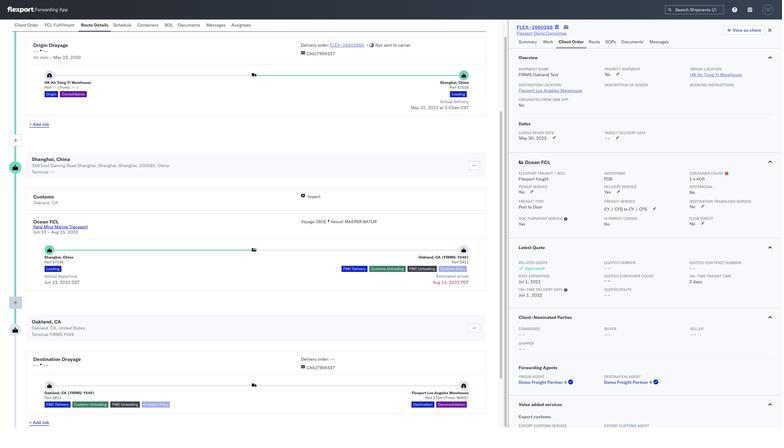 Task type: locate. For each thing, give the bounding box(es) containing it.
yi up consolidation
[[67, 80, 70, 85]]

flexport inside destination location flexport los angeles warehouse
[[519, 88, 535, 93]]

yi inside the hk air tsing yi warehouse port -- (firms: --)
[[67, 80, 70, 85]]

1 vertical spatial air
[[51, 80, 56, 85]]

--
[[33, 49, 39, 54], [43, 49, 49, 54], [605, 136, 610, 141], [33, 363, 39, 369], [43, 363, 49, 369]]

22, left at
[[420, 105, 427, 111]]

quoted left route
[[604, 288, 619, 292]]

57035 inside shanghai, china port 57035 loading actual delivery may 22, 2022 at 3:53am cst
[[457, 85, 469, 90]]

messages
[[206, 22, 226, 28], [650, 39, 669, 45]]

hk down no date - may 22, 2022
[[44, 80, 50, 85]]

air down no date - may 22, 2022
[[51, 80, 56, 85]]

0 vertical spatial add
[[33, 122, 41, 127]]

no date - may 22, 2022
[[33, 55, 81, 60]]

china for shanghai, china port 57035 loading actual delivery may 22, 2022 at 3:53am cst
[[458, 80, 469, 85]]

china up 3:53am
[[458, 80, 469, 85]]

destination for destination drayage
[[33, 357, 61, 363]]

delivery for delivery order:
[[301, 42, 317, 48]]

0 horizontal spatial time
[[526, 288, 535, 292]]

los inside flexport los angeles warehouse port 2704 (firms: way9)
[[427, 391, 433, 396]]

0 horizontal spatial forwarding
[[35, 7, 58, 13]]

loading inside shanghai, china port 57035 loading actual departure jun 13, 2022 cst
[[46, 267, 59, 272]]

yes down fob
[[604, 190, 611, 195]]

- inside ocean fcl yang ming marine transport jun 13 - aug 15, 2022
[[47, 230, 50, 235]]

to left door
[[528, 205, 532, 210]]

quoted down quoted carrier - -
[[604, 274, 619, 279]]

2 horizontal spatial delivery
[[619, 131, 636, 135]]

0 horizontal spatial cfs
[[615, 207, 623, 212]]

2022 down departure
[[60, 280, 71, 286]]

1 caiu7969337 from the top
[[306, 51, 335, 57]]

57035 up 3:53am
[[457, 85, 469, 90]]

0 horizontal spatial cst
[[72, 280, 80, 286]]

china up daming
[[56, 156, 70, 163]]

quoted inside quoted route - -
[[604, 288, 619, 292]]

2022 down arrival
[[449, 280, 460, 286]]

1 vertical spatial tsing
[[57, 80, 66, 85]]

forwarding up the fcl fulfillment
[[35, 7, 58, 13]]

ca inside oakland, ca oakland, ca, united states terminal firms y549
[[54, 319, 61, 325]]

fmc
[[343, 267, 351, 272], [409, 267, 417, 272], [46, 403, 54, 408], [112, 403, 120, 408]]

1 horizontal spatial documents
[[621, 39, 643, 45]]

forwarding up origin agent
[[519, 366, 542, 371]]

quoted up quoted container count - - on the right of the page
[[604, 261, 619, 265]]

forwarding for forwarding app
[[35, 7, 58, 13]]

destination drayage
[[33, 357, 81, 363]]

service right transload
[[737, 199, 751, 204]]

freight up door
[[519, 199, 534, 204]]

route left details
[[81, 22, 93, 28]]

angeles up 2704
[[434, 391, 448, 396]]

demo freight partner 4 down origin agent
[[519, 380, 567, 386]]

nominated
[[534, 315, 556, 321]]

tsing up the booking instructions
[[704, 72, 714, 78]]

pdt
[[461, 280, 469, 286]]

0 horizontal spatial customs unloading
[[74, 403, 107, 408]]

1 terminal from the top
[[32, 170, 48, 175]]

count right container
[[642, 274, 654, 279]]

1 horizontal spatial oakland, ca (firms: y549) port 2811
[[419, 255, 469, 265]]

1 agent from the left
[[532, 375, 545, 380]]

china inside shanghai, china port 57035 loading actual delivery may 22, 2022 at 3:53am cst
[[458, 80, 469, 85]]

add
[[33, 122, 41, 127], [33, 421, 41, 426]]

1 vertical spatial loading
[[46, 267, 59, 272]]

flex-1660288
[[517, 24, 553, 30]]

service down flexport freight / bco flexport freight
[[533, 185, 548, 189]]

on- inside on-time transit time 2 days
[[689, 274, 697, 279]]

count inside quoted container count - -
[[642, 274, 654, 279]]

client order
[[15, 22, 38, 28], [559, 39, 584, 45]]

forwarding for forwarding agents
[[519, 366, 542, 371]]

client right work button
[[559, 39, 571, 45]]

2022 inside ocean fcl yang ming marine transport jun 13 - aug 15, 2022
[[68, 230, 78, 235]]

buyer - -
[[605, 327, 616, 338]]

route details button
[[78, 20, 111, 31]]

client order right work button
[[559, 39, 584, 45]]

number
[[726, 261, 741, 265]]

ca,
[[50, 326, 58, 331]]

(firms: up consolidation
[[58, 85, 71, 90]]

quote
[[536, 261, 548, 265]]

0 vertical spatial los
[[536, 88, 543, 93]]

location up hk air tsing yi warehouse link
[[704, 67, 722, 71]]

2 horizontal spatial time
[[723, 274, 731, 279]]

1 horizontal spatial yi
[[715, 72, 719, 78]]

client-nominated parties button
[[509, 309, 782, 327]]

flexport for flexport los angeles warehouse port 2704 (firms: way9)
[[412, 391, 426, 396]]

1 + from the top
[[29, 122, 32, 127]]

flex- for 1660288
[[517, 24, 532, 30]]

quoted left contract
[[689, 261, 704, 265]]

client order button
[[12, 20, 42, 31], [556, 36, 586, 48]]

0 vertical spatial actual
[[440, 99, 453, 104]]

2 + from the top
[[29, 421, 32, 426]]

2 caiu7969337 from the top
[[306, 366, 335, 371]]

aug right '13'
[[51, 230, 59, 235]]

1 vertical spatial 57035
[[52, 260, 64, 265]]

1 horizontal spatial yes
[[604, 190, 611, 195]]

warehouse inside origin location hk air tsing yi warehouse
[[720, 72, 742, 78]]

aug down estimated
[[433, 280, 440, 286]]

2 job from the top
[[42, 421, 49, 426]]

tsing inside origin location hk air tsing yi warehouse
[[704, 72, 714, 78]]

quoted contract number - - rate expiration jul 1, 2022
[[519, 261, 741, 285]]

route left sops
[[589, 39, 600, 45]]

location inside origin location hk air tsing yi warehouse
[[704, 67, 722, 71]]

0 vertical spatial messages button
[[204, 20, 229, 31]]

0 vertical spatial job
[[42, 122, 49, 127]]

los up from
[[536, 88, 543, 93]]

ca
[[52, 200, 58, 206], [435, 255, 441, 260], [54, 319, 61, 325], [61, 391, 67, 396]]

hk
[[690, 72, 696, 78], [44, 80, 50, 85]]

unloading
[[387, 267, 404, 272], [418, 267, 435, 272], [90, 403, 107, 408], [121, 403, 138, 408]]

actual inside shanghai, china port 57035 loading actual departure jun 13, 2022 cst
[[44, 274, 57, 280]]

1 vertical spatial job
[[42, 421, 49, 426]]

destination inside destination location flexport los angeles warehouse
[[519, 83, 542, 87]]

0 horizontal spatial agent
[[532, 375, 545, 380]]

from
[[541, 97, 552, 102]]

2022 left at
[[428, 105, 439, 111]]

1, down on-time delivery date
[[526, 293, 530, 298]]

0 horizontal spatial fmc unloading
[[112, 403, 138, 408]]

1 vertical spatial yes
[[519, 222, 525, 227]]

angeles up smb
[[544, 88, 559, 93]]

consignee
[[546, 31, 567, 36], [519, 327, 540, 332]]

1 vertical spatial fcl
[[541, 159, 550, 166]]

0 vertical spatial order:
[[318, 42, 329, 48]]

way9)
[[457, 396, 469, 401]]

2704
[[433, 396, 442, 401]]

assignees
[[231, 22, 251, 28]]

0 horizontal spatial consignee
[[519, 327, 540, 332]]

no down the intermodal at right top
[[689, 190, 695, 196]]

1 vertical spatial app
[[561, 97, 568, 102]]

1 vertical spatial client order button
[[556, 36, 586, 48]]

name
[[538, 67, 549, 71]]

(firms: inside the hk air tsing yi warehouse port -- (firms: --)
[[58, 85, 71, 90]]

hk air tsing yi warehouse port -- (firms: --)
[[44, 80, 91, 90]]

ocean up '13'
[[33, 219, 48, 225]]

pickup
[[519, 185, 532, 189]]

cfs
[[615, 207, 623, 212], [639, 207, 647, 212]]

1 horizontal spatial 2811
[[460, 260, 469, 265]]

partner down agents
[[547, 380, 563, 386]]

/ up consol
[[635, 207, 638, 212]]

flexport for flexport freight / bco flexport freight
[[519, 171, 537, 176]]

2 terminal from the top
[[32, 332, 48, 338]]

demo freight partner 4 link for destination agent
[[604, 380, 660, 386]]

carrier up container
[[620, 261, 635, 265]]

1 horizontal spatial (firms:
[[442, 255, 456, 260]]

0 horizontal spatial 2811
[[52, 396, 61, 401]]

1 vertical spatial documents button
[[619, 36, 647, 48]]

quoted inside 'quoted contract number - - rate expiration jul 1, 2022'
[[689, 261, 704, 265]]

2 partner from the left
[[633, 380, 648, 386]]

1 horizontal spatial forwarding
[[519, 366, 542, 371]]

0 horizontal spatial on-
[[519, 288, 526, 292]]

hk inside origin location hk air tsing yi warehouse
[[690, 72, 696, 78]]

cargo
[[519, 131, 531, 135]]

ocean fcl yang ming marine transport jun 13 - aug 15, 2022
[[33, 219, 88, 235]]

caiu7969337 down delivery order: --
[[306, 366, 335, 371]]

cst right 3:53am
[[461, 105, 469, 111]]

0 vertical spatial on-
[[689, 274, 697, 279]]

quoted inside quoted carrier - -
[[604, 261, 619, 265]]

loading
[[452, 92, 465, 97], [46, 267, 59, 272]]

messages for the 'messages' button to the right
[[650, 39, 669, 45]]

drayage for destination drayage
[[62, 357, 81, 363]]

quoted inside quoted container count - -
[[604, 274, 619, 279]]

cst inside shanghai, china port 57035 loading actual departure jun 13, 2022 cst
[[72, 280, 80, 286]]

1 vertical spatial order:
[[318, 357, 329, 363]]

jun left 13,
[[44, 280, 51, 286]]

0 horizontal spatial route
[[81, 22, 93, 28]]

1 + add job button from the top
[[26, 119, 53, 131]]

of
[[629, 83, 634, 87]]

0 vertical spatial client order button
[[12, 20, 42, 31]]

1 horizontal spatial 57035
[[457, 85, 469, 90]]

documents right bol button
[[178, 22, 200, 28]]

1 vertical spatial aug
[[433, 280, 440, 286]]

1 + add job from the top
[[29, 122, 49, 127]]

15, inside ocean fcl yang ming marine transport jun 13 - aug 15, 2022
[[60, 230, 66, 235]]

time right transit
[[723, 274, 731, 279]]

1 horizontal spatial customs unloading
[[371, 267, 404, 272]]

2022 inside estimated arrival aug 15, 2022 pdt
[[449, 280, 460, 286]]

on- down jul
[[519, 288, 526, 292]]

no down flow
[[690, 221, 695, 227]]

origin
[[33, 42, 48, 48], [690, 67, 703, 71], [46, 92, 56, 97], [519, 375, 531, 380]]

1 horizontal spatial agent
[[629, 375, 641, 380]]

origin down the hk air tsing yi warehouse port -- (firms: --)
[[46, 92, 56, 97]]

2022 right ming
[[68, 230, 78, 235]]

1 vertical spatial on-
[[519, 288, 526, 292]]

57035 up departure
[[52, 260, 64, 265]]

quoted for quoted carrier - -
[[604, 261, 619, 265]]

fcl inside ocean fcl yang ming marine transport jun 13 - aug 15, 2022
[[50, 219, 59, 225]]

carrier right sent in the top of the page
[[398, 42, 411, 48]]

1 job from the top
[[42, 122, 49, 127]]

demo freight partner 4 down destination agent in the bottom right of the page
[[604, 380, 652, 386]]

0 vertical spatial fmc unloading
[[409, 267, 435, 272]]

freight service
[[604, 199, 635, 204]]

caiu7969337
[[306, 51, 335, 57], [306, 366, 335, 371]]

location for angeles
[[543, 83, 561, 87]]

0 vertical spatial terminal
[[32, 170, 48, 175]]

agent for origin agent
[[532, 375, 545, 380]]

0 horizontal spatial flex-
[[330, 42, 343, 48]]

delivery order: --
[[301, 357, 335, 363]]

parent
[[608, 217, 622, 221]]

aug inside ocean fcl yang ming marine transport jun 13 - aug 15, 2022
[[51, 230, 59, 235]]

air inside the hk air tsing yi warehouse port -- (firms: --)
[[51, 80, 56, 85]]

origin inside origin location hk air tsing yi warehouse
[[690, 67, 703, 71]]

1 vertical spatial messages button
[[647, 36, 672, 48]]

to right sent in the top of the page
[[393, 42, 397, 48]]

carrier inside quoted carrier - -
[[620, 261, 635, 265]]

2 vertical spatial may
[[519, 136, 527, 141]]

0 vertical spatial firms
[[519, 72, 532, 78]]

cy up is
[[604, 207, 610, 212]]

fcl for ocean fcl
[[541, 159, 550, 166]]

on- for on-time transit time 2 days
[[689, 274, 697, 279]]

agent up value added services button
[[629, 375, 641, 380]]

app right smb
[[561, 97, 568, 102]]

freight type port to door
[[519, 199, 544, 210]]

1 vertical spatial + add job
[[29, 421, 49, 426]]

1 vertical spatial los
[[427, 391, 433, 396]]

1 horizontal spatial aug
[[433, 280, 440, 286]]

firms down shipment
[[519, 72, 532, 78]]

loading up 13,
[[46, 267, 59, 272]]

1 horizontal spatial count
[[711, 171, 724, 176]]

1 horizontal spatial entry
[[456, 267, 465, 272]]

jun down jul
[[519, 293, 525, 298]]

no down priority
[[605, 72, 610, 77]]

flexport inside flexport los angeles warehouse port 2704 (firms: way9)
[[412, 391, 426, 396]]

bol button
[[162, 20, 176, 31]]

1 order: from the top
[[318, 42, 329, 48]]

estimated arrival aug 15, 2022 pdt
[[433, 274, 469, 286]]

messages up overview button
[[650, 39, 669, 45]]

1 vertical spatial forwarding
[[519, 366, 542, 371]]

delivery down expiration
[[536, 288, 553, 292]]

caiu7969337 for destination drayage
[[306, 366, 335, 371]]

2 demo freight partner 4 from the left
[[604, 380, 652, 386]]

actual inside shanghai, china port 57035 loading actual delivery may 22, 2022 at 3:53am cst
[[440, 99, 453, 104]]

0 vertical spatial 15,
[[60, 230, 66, 235]]

containers button
[[135, 20, 162, 31]]

+ for destination
[[29, 421, 32, 426]]

demo down destination agent in the bottom right of the page
[[604, 380, 616, 386]]

no down originates
[[519, 103, 524, 108]]

air up booking
[[697, 72, 703, 78]]

0 horizontal spatial customs entry
[[144, 403, 168, 408]]

latest quote button
[[509, 239, 782, 257]]

freight inside freight type port to door
[[519, 199, 534, 204]]

1 horizontal spatial consignee
[[546, 31, 567, 36]]

location
[[704, 67, 722, 71], [543, 83, 561, 87]]

1, inside 'quoted contract number - - rate expiration jul 1, 2022'
[[525, 280, 529, 285]]

2 cy from the left
[[629, 207, 634, 212]]

china
[[458, 80, 469, 85], [56, 156, 70, 163], [158, 163, 169, 169], [63, 255, 73, 260]]

delivery right 'target'
[[619, 131, 636, 135]]

forwarding app link
[[7, 7, 68, 13]]

destination agent
[[604, 375, 641, 380]]

0 vertical spatial route
[[81, 22, 93, 28]]

1 add from the top
[[33, 122, 41, 127]]

1 vertical spatial route
[[589, 39, 600, 45]]

smb
[[552, 97, 560, 102]]

port inside shanghai, china port 57035 loading actual delivery may 22, 2022 at 3:53am cst
[[450, 85, 456, 90]]

drayage up no date - may 22, 2022
[[49, 42, 68, 48]]

to down the service
[[624, 207, 628, 212]]

location inside destination location flexport los angeles warehouse
[[543, 83, 561, 87]]

air inside origin location hk air tsing yi warehouse
[[697, 72, 703, 78]]

0 horizontal spatial location
[[543, 83, 561, 87]]

buyer
[[605, 327, 616, 332]]

57035 inside shanghai, china port 57035 loading actual departure jun 13, 2022 cst
[[52, 260, 64, 265]]

flex- right the delivery order:
[[330, 42, 343, 48]]

2 + add job from the top
[[29, 421, 49, 426]]

0 horizontal spatial partner
[[547, 380, 563, 386]]

1 4 from the left
[[564, 380, 567, 386]]

shipment
[[519, 67, 537, 71]]

job for destination
[[42, 421, 49, 426]]

1 vertical spatial entry
[[159, 403, 168, 408]]

flow direct
[[689, 217, 713, 221]]

location up flexport los angeles warehouse link
[[543, 83, 561, 87]]

order:
[[318, 42, 329, 48], [318, 357, 329, 363]]

ocean inside button
[[525, 159, 540, 166]]

no inside is parent consol no
[[604, 222, 610, 227]]

0 vertical spatial drayage
[[49, 42, 68, 48]]

0 horizontal spatial hk
[[44, 80, 50, 85]]

china inside shanghai, china port 57035 loading actual departure jun 13, 2022 cst
[[63, 255, 73, 260]]

0 vertical spatial flex-
[[517, 24, 532, 30]]

freight
[[519, 199, 534, 204], [604, 199, 619, 204], [532, 380, 546, 386], [617, 380, 632, 386]]

documents up overview button
[[621, 39, 643, 45]]

agent down the forwarding agents in the bottom of the page
[[532, 375, 545, 380]]

drayage down y549
[[62, 357, 81, 363]]

ocean inside ocean fcl yang ming marine transport jun 13 - aug 15, 2022
[[33, 219, 48, 225]]

demo freight partner 4 link
[[519, 380, 575, 386], [604, 380, 660, 386]]

estimated
[[436, 274, 456, 280]]

0 horizontal spatial jun
[[33, 230, 40, 235]]

at
[[440, 105, 444, 111]]

57035 for delivery
[[457, 85, 469, 90]]

+ add job for origin drayage
[[29, 122, 49, 127]]

0 horizontal spatial demo
[[519, 380, 531, 386]]

no down "pickup"
[[519, 190, 525, 195]]

sops button
[[603, 36, 619, 48]]

0 horizontal spatial yi
[[67, 80, 70, 85]]

0 vertical spatial tsing
[[704, 72, 714, 78]]

0 vertical spatial hk
[[690, 72, 696, 78]]

2 + add job button from the top
[[26, 417, 53, 429]]

aug inside estimated arrival aug 15, 2022 pdt
[[433, 280, 440, 286]]

service right "turnover"
[[548, 217, 563, 221]]

1 demo freight partner 4 from the left
[[519, 380, 567, 386]]

jun
[[33, 230, 40, 235], [44, 280, 51, 286], [519, 293, 525, 298]]

drayage
[[49, 42, 68, 48], [62, 357, 81, 363]]

hk air tsing yi warehouse link
[[690, 72, 742, 78]]

port
[[44, 85, 51, 90], [450, 85, 456, 90], [519, 205, 527, 210], [44, 260, 51, 265], [452, 260, 459, 265], [44, 396, 51, 401], [425, 396, 432, 401]]

actual for actual departure
[[44, 274, 57, 280]]

2 agent from the left
[[629, 375, 641, 380]]

1 partner from the left
[[547, 380, 563, 386]]

1 horizontal spatial location
[[704, 67, 722, 71]]

0 horizontal spatial documents
[[178, 22, 200, 28]]

0 horizontal spatial client
[[15, 22, 26, 28]]

0 horizontal spatial /
[[554, 171, 556, 176]]

origin up no date - may 22, 2022
[[33, 42, 48, 48]]

freight down origin agent
[[532, 380, 546, 386]]

0 vertical spatial aug
[[51, 230, 59, 235]]

order: for delivery order:
[[318, 42, 329, 48]]

destination for destination
[[413, 403, 433, 408]]

2 4 from the left
[[649, 380, 652, 386]]

on- up the 2
[[689, 274, 697, 279]]

1660288a
[[343, 42, 364, 48]]

0 horizontal spatial 4
[[564, 380, 567, 386]]

time up jun 1, 2022
[[526, 288, 535, 292]]

to inside freight type port to door
[[528, 205, 532, 210]]

(firms:
[[58, 85, 71, 90], [443, 396, 456, 401]]

app up fulfillment
[[59, 7, 68, 13]]

1 horizontal spatial route
[[589, 39, 600, 45]]

flexport inside flexport demo consignee link
[[517, 31, 533, 36]]

freight down the ocean fcl
[[538, 171, 553, 176]]

route
[[81, 22, 93, 28], [589, 39, 600, 45]]

1 vertical spatial cst
[[72, 280, 80, 286]]

port inside flexport los angeles warehouse port 2704 (firms: way9)
[[425, 396, 432, 401]]

schedule button
[[111, 20, 135, 31]]

no inside originates from smb app no
[[519, 103, 524, 108]]

origin up booking
[[690, 67, 703, 71]]

0 horizontal spatial may
[[53, 55, 62, 60]]

approved
[[525, 266, 545, 272]]

demo freight partner 4 link down agents
[[519, 380, 575, 386]]

1 demo freight partner 4 link from the left
[[519, 380, 575, 386]]

partner for origin agent
[[547, 380, 563, 386]]

intermodal
[[689, 185, 713, 189]]

hk inside the hk air tsing yi warehouse port -- (firms: --)
[[44, 80, 50, 85]]

caiu7969337 down the delivery order:
[[306, 51, 335, 57]]

may down "origin drayage"
[[53, 55, 62, 60]]

documents for top documents button
[[178, 22, 200, 28]]

1 horizontal spatial tsing
[[704, 72, 714, 78]]

1 horizontal spatial client order button
[[556, 36, 586, 48]]

1 vertical spatial jun
[[44, 280, 51, 286]]

agent
[[532, 375, 545, 380], [629, 375, 641, 380]]

customs inside customs oakland, ca
[[33, 194, 54, 200]]

rate
[[519, 274, 528, 279]]

1 horizontal spatial demo freight partner 4 link
[[604, 380, 660, 386]]

messages button up overview button
[[647, 36, 672, 48]]

port inside shanghai, china port 57035 loading actual departure jun 13, 2022 cst
[[44, 260, 51, 265]]

terminal inside oakland, ca oakland, ca, united states terminal firms y549
[[32, 332, 48, 338]]

1 cy from the left
[[604, 207, 610, 212]]

los up 2704
[[427, 391, 433, 396]]

tsing inside the hk air tsing yi warehouse port -- (firms: --)
[[57, 80, 66, 85]]

2022 down expiration
[[530, 280, 541, 285]]

destination for destination location flexport los angeles warehouse
[[519, 83, 542, 87]]

no down is
[[604, 222, 610, 227]]

loading for delivery
[[452, 92, 465, 97]]

0 vertical spatial delivery
[[454, 99, 469, 104]]

2 add from the top
[[33, 421, 41, 426]]

flexport los angeles warehouse port 2704 (firms: way9)
[[412, 391, 469, 401]]

origin for origin location hk air tsing yi warehouse
[[690, 67, 703, 71]]

0 vertical spatial oakland, ca (firms: y549) port 2811
[[419, 255, 469, 265]]

loading inside shanghai, china port 57035 loading actual delivery may 22, 2022 at 3:53am cst
[[452, 92, 465, 97]]

2 demo freight partner 4 link from the left
[[604, 380, 660, 386]]

destination for destination agent
[[604, 375, 628, 380]]

delivery for delivery order: --
[[301, 357, 317, 363]]

hk up booking
[[690, 72, 696, 78]]

messages button
[[204, 20, 229, 31], [647, 36, 672, 48]]

1 vertical spatial y549)
[[83, 391, 95, 396]]

0 horizontal spatial loading
[[46, 267, 59, 272]]

quoted for quoted contract number - - rate expiration jul 1, 2022
[[689, 261, 704, 265]]

messages button left assignees at the top left of page
[[204, 20, 229, 31]]

loading up 3:53am
[[452, 92, 465, 97]]

consignee down client-
[[519, 327, 540, 332]]

2 order: from the top
[[318, 357, 329, 363]]

0 horizontal spatial messages button
[[204, 20, 229, 31]]

no inside intermodal no
[[689, 190, 695, 196]]

client down flexport. image
[[15, 22, 26, 28]]

cst down departure
[[72, 280, 80, 286]]

0 vertical spatial angeles
[[544, 88, 559, 93]]

target
[[605, 131, 618, 135]]

0 vertical spatial order
[[27, 22, 38, 28]]

on-time delivery date
[[519, 288, 563, 292]]

goods
[[635, 83, 648, 87]]

30,
[[528, 136, 535, 141]]

app inside originates from smb app no
[[561, 97, 568, 102]]

quoted for quoted route - -
[[604, 288, 619, 292]]

57035
[[457, 85, 469, 90], [52, 260, 64, 265]]

originates
[[519, 97, 540, 102]]

shipper
[[519, 342, 534, 346]]

1 vertical spatial client
[[559, 39, 571, 45]]

1 vertical spatial oakland, ca (firms: y549) port 2811
[[44, 391, 95, 401]]



Task type: describe. For each thing, give the bounding box(es) containing it.
2022 down ready
[[536, 136, 547, 141]]

route details
[[81, 22, 108, 28]]

1 horizontal spatial demo
[[534, 31, 545, 36]]

ocean for ocean fcl
[[525, 159, 540, 166]]

0 vertical spatial documents button
[[176, 20, 204, 31]]

view as client button
[[723, 26, 765, 35]]

2 horizontal spatial may
[[519, 136, 527, 141]]

0 vertical spatial fcl
[[45, 22, 52, 28]]

demo for origin agent
[[519, 380, 531, 386]]

overview
[[519, 55, 538, 60]]

+ for origin
[[29, 122, 32, 127]]

demo for destination agent
[[604, 380, 616, 386]]

to for freight type port to door
[[528, 205, 532, 210]]

route for route
[[589, 39, 600, 45]]

warehouse inside flexport los angeles warehouse port 2704 (firms: way9)
[[449, 391, 469, 396]]

13,
[[52, 280, 59, 286]]

client-
[[519, 315, 534, 321]]

overview button
[[509, 49, 782, 67]]

0 vertical spatial fmc delivery
[[343, 267, 366, 272]]

40ft
[[696, 177, 705, 182]]

delivery for delivery service
[[604, 185, 621, 189]]

0 vertical spatial y549)
[[457, 255, 469, 260]]

2 vertical spatial jun
[[519, 293, 525, 298]]

quoted container count - -
[[604, 274, 654, 284]]

delivery service
[[604, 185, 637, 189]]

0 horizontal spatial to
[[393, 42, 397, 48]]

/ inside flexport freight / bco flexport freight
[[554, 171, 556, 176]]

related quote
[[519, 261, 548, 265]]

1 horizontal spatial /
[[611, 207, 614, 212]]

route for route details
[[81, 22, 93, 28]]

oakland, ca oakland, ca, united states terminal firms y549
[[32, 319, 85, 338]]

0 vertical spatial count
[[711, 171, 724, 176]]

may inside shanghai, china port 57035 loading actual delivery may 22, 2022 at 3:53am cst
[[411, 105, 419, 111]]

flex-1660288 link
[[517, 24, 553, 30]]

1 horizontal spatial fmc unloading
[[409, 267, 435, 272]]

0 horizontal spatial oakland, ca (firms: y549) port 2811
[[44, 391, 95, 401]]

value added services button
[[509, 396, 782, 415]]

flexport demo consignee
[[517, 31, 567, 36]]

marine
[[55, 225, 68, 230]]

as
[[744, 27, 748, 33]]

ocean fcl
[[525, 159, 550, 166]]

origin drayage
[[33, 42, 68, 48]]

cy / cfs to cy / cfs
[[604, 207, 647, 212]]

documents for the bottom documents button
[[621, 39, 643, 45]]

shipment
[[622, 67, 640, 71]]

consignee - -
[[519, 327, 540, 338]]

oakland, inside customs oakland, ca
[[33, 200, 51, 206]]

service up the service
[[622, 185, 637, 189]]

0 horizontal spatial entry
[[159, 403, 168, 408]]

shipment name firms oakland test
[[519, 67, 558, 78]]

1 vertical spatial freight
[[536, 177, 549, 182]]

1 vertical spatial 2811
[[52, 396, 61, 401]]

no down "origin drayage"
[[33, 55, 39, 60]]

port inside the hk air tsing yi warehouse port -- (firms: --)
[[44, 85, 51, 90]]

0 horizontal spatial client order button
[[12, 20, 42, 31]]

priority
[[605, 67, 621, 71]]

0 horizontal spatial fmc delivery
[[46, 403, 69, 408]]

target delivery date
[[605, 131, 646, 135]]

57035 for departure
[[52, 260, 64, 265]]

flex-1660288a button
[[330, 42, 364, 48]]

date down "origin drayage"
[[40, 55, 49, 60]]

1 vertical spatial 1,
[[526, 293, 530, 298]]

vessel
[[331, 219, 343, 225]]

arrival
[[457, 274, 469, 280]]

days
[[693, 280, 702, 285]]

value added services
[[519, 403, 562, 408]]

1 horizontal spatial messages button
[[647, 36, 672, 48]]

jun inside shanghai, china port 57035 loading actual departure jun 13, 2022 cst
[[44, 280, 51, 286]]

time for on-time delivery date
[[526, 288, 535, 292]]

type
[[535, 199, 544, 204]]

+ add job button for origin drayage
[[26, 119, 53, 131]]

demo freight partner 4 for destination
[[604, 380, 652, 386]]

22, inside shanghai, china port 57035 loading actual delivery may 22, 2022 at 3:53am cst
[[420, 105, 427, 111]]

work button
[[541, 36, 556, 48]]

2
[[689, 280, 692, 285]]

date right ready
[[545, 131, 554, 135]]

order: for delivery order: --
[[318, 357, 329, 363]]

destination transload service
[[689, 199, 751, 204]]

forwarding agents
[[519, 366, 557, 371]]

0 vertical spatial customs unloading
[[371, 267, 404, 272]]

1 x 40ft
[[689, 177, 705, 182]]

2 horizontal spatial /
[[635, 207, 638, 212]]

)
[[76, 85, 78, 90]]

container
[[620, 274, 641, 279]]

transit
[[707, 274, 722, 279]]

shanghai, inside shanghai, china port 57035 loading actual delivery may 22, 2022 at 3:53am cst
[[440, 80, 458, 85]]

1 horizontal spatial client
[[559, 39, 571, 45]]

messages for leftmost the 'messages' button
[[206, 22, 226, 28]]

firms inside shipment name firms oakland test
[[519, 72, 532, 78]]

2 cfs from the left
[[639, 207, 647, 212]]

+ add job button for destination drayage
[[26, 417, 53, 429]]

route button
[[586, 36, 603, 48]]

seller - -
[[690, 327, 703, 338]]

quoted carrier - -
[[604, 261, 635, 272]]

flexport for flexport demo consignee
[[517, 31, 533, 36]]

1 cfs from the left
[[615, 207, 623, 212]]

1 vertical spatial customs entry
[[144, 403, 168, 408]]

test
[[550, 72, 558, 78]]

2022 up the hk air tsing yi warehouse port -- (firms: --)
[[70, 55, 81, 60]]

time for on-time transit time 2 days
[[697, 274, 706, 279]]

yang ming marine transport link
[[33, 225, 88, 230]]

0 horizontal spatial 22,
[[63, 55, 69, 60]]

angeles inside flexport los angeles warehouse port 2704 (firms: way9)
[[434, 391, 448, 396]]

agent for destination agent
[[629, 375, 641, 380]]

0 vertical spatial entry
[[456, 267, 465, 272]]

2022 inside 'quoted contract number - - rate expiration jul 1, 2022'
[[530, 280, 541, 285]]

drayage for origin drayage
[[49, 42, 68, 48]]

0 horizontal spatial y549)
[[83, 391, 95, 396]]

1
[[689, 177, 692, 182]]

origin for origin agent
[[519, 375, 531, 380]]

4 for origin agent
[[564, 380, 567, 386]]

flexport los angeles warehouse link
[[519, 88, 582, 93]]

demo freight partner 4 for origin
[[519, 380, 567, 386]]

•
[[367, 42, 368, 48]]

job for origin
[[42, 122, 49, 127]]

firms inside oakland, ca oakland, ca, united states terminal firms y549
[[50, 332, 63, 338]]

sops
[[606, 39, 616, 45]]

freight down destination agent in the bottom right of the page
[[617, 380, 632, 386]]

ca inside customs oakland, ca
[[52, 200, 58, 206]]

booking
[[690, 83, 707, 87]]

loading for departure
[[46, 267, 59, 272]]

2022 inside shanghai, china port 57035 loading actual delivery may 22, 2022 at 3:53am cst
[[428, 105, 439, 111]]

add for origin drayage
[[33, 122, 41, 127]]

agents
[[543, 366, 557, 371]]

bol
[[165, 22, 173, 28]]

freight up cy / cfs to cy / cfs
[[604, 199, 619, 204]]

warehouse inside the hk air tsing yi warehouse port -- (firms: --)
[[71, 80, 91, 85]]

2022 down on-time delivery date
[[532, 293, 542, 298]]

yi inside origin location hk air tsing yi warehouse
[[715, 72, 719, 78]]

delivery inside shanghai, china port 57035 loading actual delivery may 22, 2022 at 3:53am cst
[[454, 99, 469, 104]]

1 vertical spatial client order
[[559, 39, 584, 45]]

add for destination drayage
[[33, 421, 41, 426]]

0 vertical spatial customs entry
[[441, 267, 465, 272]]

port inside freight type port to door
[[519, 205, 527, 210]]

2 vertical spatial delivery
[[536, 288, 553, 292]]

ocean fcl button
[[509, 153, 782, 171]]

0 horizontal spatial order
[[27, 22, 38, 28]]

transload
[[714, 199, 736, 204]]

terminal inside shanghai, china 358 east daming road shanghai, shanghai, shanghai, 200080, china terminal --
[[32, 170, 48, 175]]

value
[[519, 403, 530, 408]]

ocean for ocean fcl yang ming marine transport jun 13 - aug 15, 2022
[[33, 219, 48, 225]]

bco
[[557, 171, 565, 176]]

intermodal no
[[689, 185, 713, 196]]

jul
[[519, 280, 524, 285]]

states
[[73, 326, 85, 331]]

0 vertical spatial client
[[15, 22, 26, 28]]

200080,
[[139, 163, 156, 169]]

demo freight partner 4 link for origin agent
[[519, 380, 575, 386]]

Search Shipments (/) text field
[[665, 5, 724, 14]]

origin for origin drayage
[[33, 42, 48, 48]]

origin for origin
[[46, 92, 56, 97]]

consol
[[623, 217, 638, 221]]

fulfillment
[[54, 22, 74, 28]]

voyage 080e
[[301, 219, 326, 225]]

to for cy / cfs to cy / cfs
[[624, 207, 628, 212]]

0 vertical spatial freight
[[538, 171, 553, 176]]

sent
[[384, 42, 392, 48]]

date up parties
[[554, 288, 563, 292]]

flex-1660288a
[[330, 42, 364, 48]]

quoted for quoted container count - -
[[604, 274, 619, 279]]

shanghai, inside shanghai, china port 57035 loading actual departure jun 13, 2022 cst
[[44, 255, 62, 260]]

shanghai, china port 57035 loading actual delivery may 22, 2022 at 3:53am cst
[[411, 80, 469, 111]]

angeles inside destination location flexport los angeles warehouse
[[544, 88, 559, 93]]

0 horizontal spatial carrier
[[398, 42, 411, 48]]

fcl fulfillment
[[45, 22, 74, 28]]

flexport. image
[[7, 7, 35, 13]]

added
[[531, 403, 544, 408]]

containers
[[137, 22, 159, 28]]

4 for destination agent
[[649, 380, 652, 386]]

fcl for ocean fcl yang ming marine transport jun 13 - aug 15, 2022
[[50, 219, 59, 225]]

contract
[[705, 261, 725, 265]]

no up flow
[[690, 204, 695, 210]]

0 horizontal spatial (firms:
[[67, 391, 82, 396]]

y549
[[64, 332, 74, 338]]

actual for actual delivery
[[440, 99, 453, 104]]

1 vertical spatial delivery
[[619, 131, 636, 135]]

2022 inside shanghai, china port 57035 loading actual departure jun 13, 2022 cst
[[60, 280, 71, 286]]

(firms: inside flexport los angeles warehouse port 2704 (firms: way9)
[[443, 396, 456, 401]]

on- for on-time delivery date
[[519, 288, 526, 292]]

15, inside estimated arrival aug 15, 2022 pdt
[[441, 280, 448, 286]]

0 vertical spatial app
[[59, 7, 68, 13]]

cst inside shanghai, china port 57035 loading actual delivery may 22, 2022 at 3:53am cst
[[461, 105, 469, 111]]

incoterms fob
[[604, 171, 625, 182]]

china right 200080,
[[158, 163, 169, 169]]

instructions
[[708, 83, 734, 87]]

details
[[94, 22, 108, 28]]

incoterms
[[604, 171, 625, 176]]

direct
[[700, 217, 713, 221]]

date up ocean fcl button
[[637, 131, 646, 135]]

is
[[604, 217, 607, 221]]

los inside destination location flexport los angeles warehouse
[[536, 88, 543, 93]]

0 vertical spatial (firms:
[[442, 255, 456, 260]]

partner for destination agent
[[633, 380, 648, 386]]

0 vertical spatial client order
[[15, 22, 38, 28]]

view as client
[[733, 27, 761, 33]]

1 horizontal spatial order
[[572, 39, 584, 45]]

client-nominated parties
[[519, 315, 572, 321]]

warehouse inside destination location flexport los angeles warehouse
[[560, 88, 582, 93]]

jun inside ocean fcl yang ming marine transport jun 13 - aug 15, 2022
[[33, 230, 40, 235]]

schedule
[[113, 22, 131, 28]]

0 vertical spatial yes
[[604, 190, 611, 195]]

departure
[[58, 274, 77, 280]]

ready
[[532, 131, 544, 135]]

china for shanghai, china port 57035 loading actual departure jun 13, 2022 cst
[[63, 255, 73, 260]]

voyage
[[301, 219, 315, 225]]

service
[[620, 199, 635, 204]]

+ add job for destination drayage
[[29, 421, 49, 426]]

13
[[41, 230, 46, 235]]

caiu7969337 for origin drayage
[[306, 51, 335, 57]]

location for tsing
[[704, 67, 722, 71]]

flex- for 1660288a
[[330, 42, 343, 48]]

destination for destination transload service
[[689, 199, 713, 204]]

door
[[533, 205, 542, 210]]

1 vertical spatial fmc unloading
[[112, 403, 138, 408]]

transport
[[69, 225, 88, 230]]

china for shanghai, china 358 east daming road shanghai, shanghai, shanghai, 200080, china terminal --
[[56, 156, 70, 163]]



Task type: vqa. For each thing, say whether or not it's contained in the screenshot.


